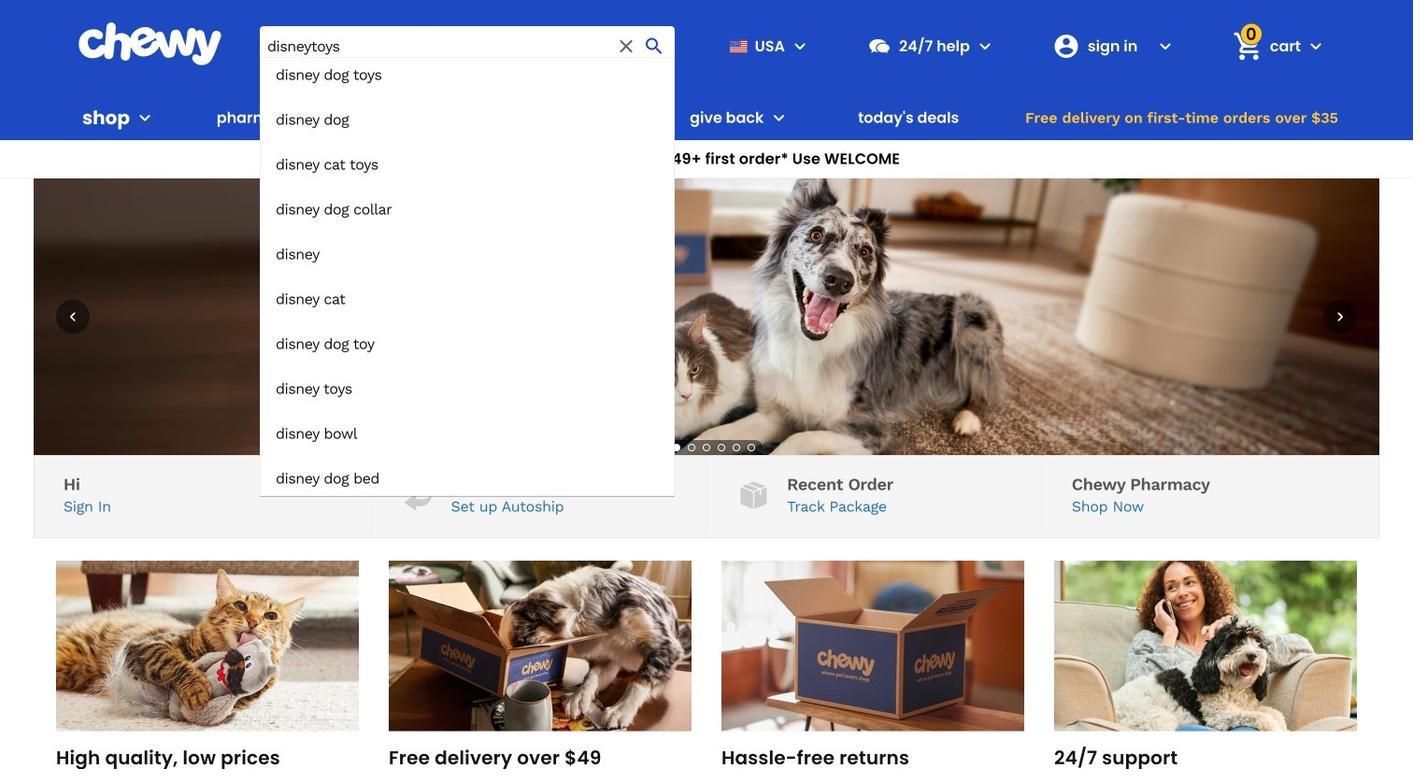 Task type: locate. For each thing, give the bounding box(es) containing it.
2 / image from the left
[[736, 477, 772, 513]]

1 horizontal spatial / image
[[736, 477, 772, 513]]

/ image
[[400, 477, 436, 513], [736, 477, 772, 513]]

choose slide to display. group
[[669, 440, 759, 455]]

give back menu image
[[768, 107, 790, 129]]

list box
[[260, 57, 675, 496]]

Search text field
[[260, 26, 675, 66]]

delete search image
[[615, 35, 637, 57]]

cart menu image
[[1305, 35, 1327, 57]]

0 horizontal spatial / image
[[400, 477, 436, 513]]

items image
[[1231, 30, 1264, 63]]

help menu image
[[974, 35, 996, 57]]

menu image
[[789, 35, 811, 57]]



Task type: vqa. For each thing, say whether or not it's contained in the screenshot.
•
no



Task type: describe. For each thing, give the bounding box(es) containing it.
Product search field
[[260, 26, 675, 496]]

account menu image
[[1154, 35, 1176, 57]]

list box inside the site banner
[[260, 57, 675, 496]]

new customer offer. free $20 egift card with $49+ order* shop now. image
[[34, 178, 1379, 455]]

menu image
[[134, 107, 156, 129]]

chewy home image
[[78, 22, 222, 65]]

1 / image from the left
[[400, 477, 436, 513]]

chewy support image
[[867, 34, 892, 58]]

submit search image
[[643, 35, 665, 57]]

site banner
[[0, 0, 1413, 496]]



